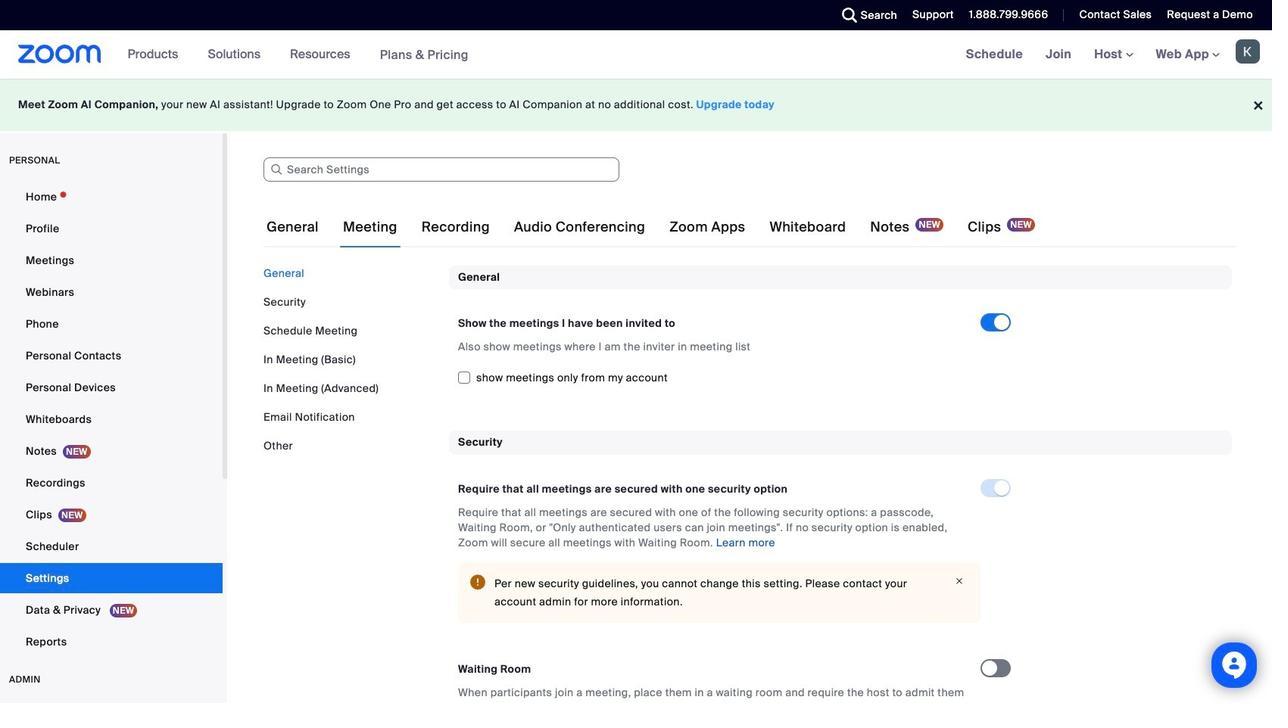 Task type: describe. For each thing, give the bounding box(es) containing it.
security element
[[449, 431, 1233, 704]]

zoom logo image
[[18, 45, 101, 64]]

warning image
[[470, 575, 486, 590]]

tabs of my account settings page tab list
[[264, 206, 1039, 248]]



Task type: locate. For each thing, give the bounding box(es) containing it.
Search Settings text field
[[264, 158, 620, 182]]

banner
[[0, 30, 1273, 80]]

product information navigation
[[116, 30, 480, 80]]

close image
[[951, 575, 969, 588]]

alert inside "security" element
[[458, 563, 981, 623]]

alert
[[458, 563, 981, 623]]

general element
[[449, 266, 1233, 407]]

profile picture image
[[1236, 39, 1261, 64]]

footer
[[0, 79, 1273, 131]]

personal menu menu
[[0, 182, 223, 659]]

meetings navigation
[[955, 30, 1273, 80]]

menu bar
[[264, 266, 438, 454]]



Task type: vqa. For each thing, say whether or not it's contained in the screenshot.
Join link
no



